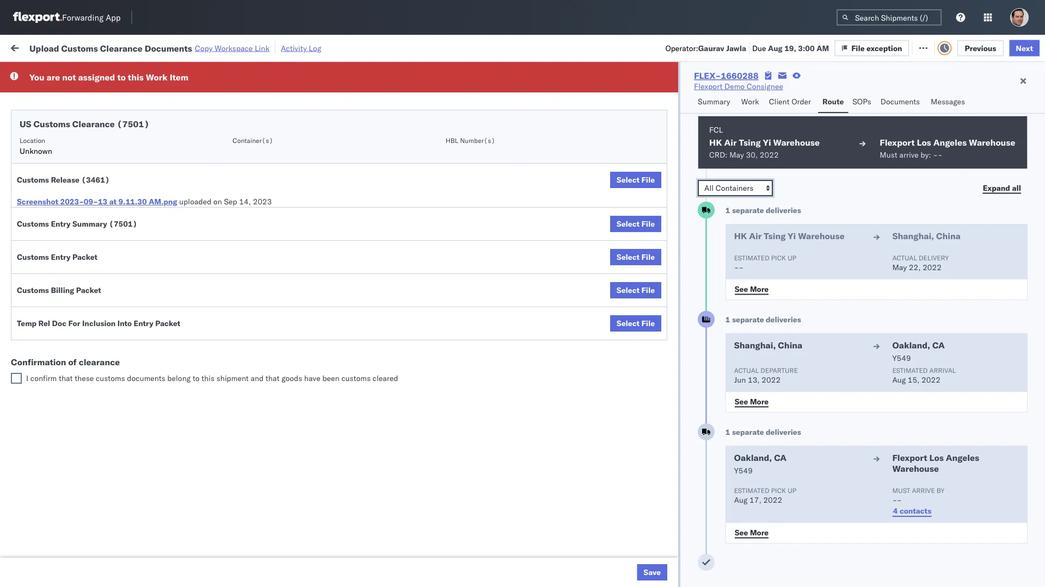 Task type: locate. For each thing, give the bounding box(es) containing it.
upload customs clearance documents link
[[25, 155, 161, 166]]

10:30
[[186, 204, 207, 214]]

clearance inside button
[[84, 156, 119, 165]]

airport
[[71, 113, 95, 123]]

schedule pickup from los angeles, ca link for schedule pickup from los angeles, ca button corresponding to maeu1234567
[[25, 179, 159, 190]]

message (10)
[[146, 42, 195, 52]]

estimated pick up --
[[734, 254, 796, 272]]

8 schedule from the top
[[25, 371, 57, 381]]

packet down customs entry summary (7501)
[[72, 253, 98, 262]]

arrive inside "must arrive by -- 4 contacts"
[[912, 487, 935, 495]]

3 bicu1234565, from the top
[[713, 396, 767, 405]]

3:00 am est, feb 25, 2023
[[186, 276, 285, 286]]

see down estimated pick up aug 17, 2022 at the bottom right of the page
[[735, 528, 748, 538]]

track
[[281, 42, 299, 52]]

1 pick from the top
[[771, 254, 786, 262]]

3 select file button from the top
[[610, 249, 661, 266]]

confirm pickup from los angeles, ca link for flex-1911408
[[25, 227, 155, 238]]

0 vertical spatial of
[[72, 300, 79, 309]]

forwarding app
[[62, 12, 121, 23]]

confirm
[[30, 374, 57, 383]]

2001714
[[662, 109, 695, 118], [662, 133, 695, 142]]

1 horizontal spatial summary
[[698, 97, 730, 106]]

pickup up 2023-
[[59, 180, 83, 189]]

2 confirm pickup from los angeles, ca button from the top
[[25, 251, 155, 263]]

3 see from the top
[[735, 528, 748, 538]]

upload customs clearance documents
[[25, 156, 161, 165]]

honeywell
[[429, 204, 465, 214], [505, 204, 541, 214]]

air for 12:00 pm est, feb 25, 2023
[[354, 300, 364, 310]]

est, down deadline button
[[218, 109, 234, 118]]

assigned
[[78, 72, 115, 83]]

2022 inside actual delivery may 22, 2022
[[923, 263, 942, 272]]

3 appointment from the top
[[89, 204, 134, 213]]

1977428 for schedule pickup from los angeles, ca
[[662, 180, 695, 190]]

consignee inside the flexport demo consignee "link"
[[747, 82, 783, 91]]

1 up from the top
[[788, 254, 796, 262]]

1 vertical spatial entry
[[51, 253, 71, 262]]

2 vertical spatial flexport
[[892, 453, 927, 464]]

0 horizontal spatial :
[[78, 67, 80, 76]]

lcl for otter products - test account
[[378, 85, 392, 94]]

1 vertical spatial up
[[788, 487, 796, 495]]

documents
[[127, 374, 165, 383]]

that down confirmation of clearance
[[59, 374, 73, 383]]

demu1232567 right 13,
[[769, 372, 824, 381]]

0 horizontal spatial hk
[[709, 137, 722, 148]]

0 vertical spatial 1 separate deliveries
[[725, 206, 801, 215]]

integration for 12:00 pm est, feb 25, 2023
[[505, 300, 542, 310]]

angeles,
[[117, 180, 147, 189], [112, 228, 142, 237], [112, 252, 142, 261], [117, 324, 147, 333], [117, 348, 147, 357], [117, 371, 147, 381]]

0 vertical spatial confirm pickup from los angeles, ca
[[25, 228, 155, 237]]

los down customs entry summary (7501)
[[98, 252, 110, 261]]

schedule pickup from los angeles, ca button down the clearance
[[25, 371, 159, 383]]

up for oakland, ca
[[788, 487, 796, 495]]

0 vertical spatial mawb1234
[[789, 109, 831, 118]]

select file button for customs release (3461)
[[610, 172, 661, 188]]

0 horizontal spatial customs
[[96, 374, 125, 383]]

1 vertical spatial appointment
[[89, 132, 134, 142]]

file for customs billing packet
[[641, 286, 655, 295]]

est, down the 3:00 am est, feb 25, 2023
[[223, 300, 239, 310]]

3 bicu1234565, demu1232567 from the top
[[713, 396, 824, 405]]

flexport up "must arrive by -- 4 contacts"
[[892, 453, 927, 464]]

from up airport
[[85, 103, 101, 112]]

1 vertical spatial 3:30
[[186, 133, 202, 142]]

select file button for customs entry summary (7501)
[[610, 216, 661, 232]]

1 vertical spatial must
[[892, 487, 910, 495]]

packet up upload proof of delivery
[[76, 286, 101, 295]]

up for hk air tsing yi warehouse
[[788, 254, 796, 262]]

3 flex-1911466 from the top
[[638, 396, 695, 405]]

778
[[205, 42, 219, 52]]

upload for upload customs clearance documents copy workspace link
[[29, 43, 59, 53]]

1 : from the left
[[78, 67, 80, 76]]

0 vertical spatial hk
[[709, 137, 722, 148]]

flex-1911466 button
[[621, 345, 697, 361], [621, 345, 697, 361], [621, 369, 697, 385], [621, 369, 697, 385], [621, 393, 697, 408], [621, 393, 697, 408], [621, 417, 697, 432], [621, 417, 697, 432]]

ocean lcl for honeywell
[[354, 204, 392, 214]]

flex-1988285 button
[[621, 82, 697, 97], [621, 82, 697, 97]]

2 vertical spatial deliveries
[[766, 428, 801, 437]]

0 vertical spatial 017482927423
[[789, 156, 846, 166]]

flex-1977428
[[638, 180, 695, 190], [638, 204, 695, 214], [638, 252, 695, 262]]

upload down location
[[25, 156, 50, 165]]

1 see more button from the top
[[728, 281, 775, 298]]

up
[[788, 254, 796, 262], [788, 487, 796, 495]]

los up 13
[[103, 180, 115, 189]]

documents right the "sops" button on the right of the page
[[881, 97, 920, 106]]

numbers inside the container numbers
[[713, 93, 740, 102]]

actual inside actual departure jun 13, 2022
[[734, 367, 759, 375]]

1 vertical spatial angeles
[[933, 137, 967, 148]]

confirm for flex-1977428
[[25, 252, 53, 261]]

up inside estimated pick up --
[[788, 254, 796, 262]]

shanghai,
[[892, 231, 934, 242], [734, 340, 776, 351]]

estimated inside estimated pick up aug 17, 2022
[[734, 487, 769, 495]]

los inside schedule pickup from los angeles international airport
[[103, 103, 115, 112]]

activity
[[281, 43, 307, 53]]

screenshot
[[17, 197, 58, 207]]

container numbers
[[713, 85, 743, 102]]

hk up estimated pick up --
[[734, 231, 747, 242]]

2 separate from the top
[[732, 315, 764, 325]]

confirm pickup from los angeles, ca
[[25, 228, 155, 237], [25, 252, 155, 261]]

must for must arrive by -- 4 contacts
[[892, 487, 910, 495]]

confirm up customs billing packet
[[25, 276, 53, 285]]

1 vertical spatial hk
[[734, 231, 747, 242]]

at left risk
[[221, 42, 227, 52]]

appointment down (3461)
[[89, 204, 134, 213]]

flex-2150210 left crd:
[[638, 156, 695, 166]]

0 vertical spatial (7501)
[[117, 119, 149, 130]]

deadline button
[[180, 87, 297, 97]]

estimated inside estimated pick up --
[[734, 254, 769, 262]]

0 vertical spatial estimated
[[734, 254, 769, 262]]

1 vertical spatial shanghai, china
[[734, 340, 802, 351]]

appointment for 10:30 pm est, feb 21, 2023
[[89, 204, 134, 213]]

2 pick from the top
[[771, 487, 786, 495]]

4 ocean from the top
[[354, 372, 376, 382]]

2023 for 'upload customs clearance documents' link
[[265, 156, 284, 166]]

2 vertical spatial separate
[[732, 428, 764, 437]]

flex-1977428 for confirm pickup from los angeles, ca
[[638, 252, 695, 262]]

1 vertical spatial flex-2001714
[[638, 133, 695, 142]]

schedule delivery appointment button for 2:59 am est, feb 17, 2023
[[25, 84, 134, 96]]

Search Shipments (/) text field
[[837, 9, 942, 26]]

this right for
[[128, 72, 144, 83]]

and
[[251, 374, 264, 383]]

am for 2:59 am est, mar 3, 2023
[[204, 372, 217, 382]]

2022 inside "estimated arrival aug 15, 2022"
[[922, 376, 940, 385]]

0 vertical spatial by:
[[39, 67, 50, 76]]

2 vertical spatial see
[[735, 528, 748, 538]]

flex-1911408
[[638, 228, 695, 238], [638, 276, 695, 286]]

7 resize handle column header from the left
[[695, 84, 708, 588]]

hk up crd:
[[709, 137, 722, 148]]

2 confirm pickup from los angeles, ca from the top
[[25, 252, 155, 261]]

deliveries for air
[[766, 206, 801, 215]]

documents up in on the top left
[[145, 43, 192, 53]]

pickup up airport
[[59, 103, 83, 112]]

2150210 up the 1919147
[[662, 300, 695, 310]]

1 vertical spatial this
[[201, 374, 214, 383]]

1 vertical spatial schedule delivery appointment button
[[25, 131, 134, 143]]

client left order
[[769, 97, 789, 106]]

1 horizontal spatial actual
[[892, 254, 917, 262]]

import work button
[[87, 35, 142, 59]]

9 resize handle column header from the left
[[915, 84, 928, 588]]

fcl for bicu1234565, demu1232567
[[378, 372, 392, 382]]

delivery inside button
[[55, 276, 83, 285]]

jun
[[734, 376, 746, 385]]

0 vertical spatial 2:59
[[186, 85, 202, 94]]

schedule down confirmation
[[25, 371, 57, 381]]

schedule left 2023-
[[25, 204, 57, 213]]

select file button for customs billing packet
[[610, 282, 661, 299]]

4 schedule from the top
[[25, 180, 57, 189]]

0 vertical spatial summary
[[698, 97, 730, 106]]

1 horizontal spatial otter
[[505, 85, 523, 94]]

0 vertical spatial work
[[118, 42, 137, 52]]

pickup down the upload proof of delivery button
[[59, 324, 83, 333]]

schedule pickup from los angeles, ca button for bicu1234565, demu1232567
[[25, 347, 159, 359]]

2 vertical spatial packet
[[155, 319, 180, 328]]

see more down estimated pick up aug 17, 2022 at the bottom right of the page
[[735, 528, 769, 538]]

20,
[[252, 156, 263, 166]]

activity log
[[281, 43, 321, 53]]

2023 for schedule pickup from los angeles international airport link
[[265, 109, 284, 118]]

2 lcl from the top
[[378, 204, 392, 214]]

more down 13,
[[750, 397, 769, 407]]

25, up 12:00 pm est, feb 25, 2023
[[252, 276, 264, 286]]

1 vertical spatial 1 separate deliveries
[[725, 315, 801, 325]]

confirm pickup from los angeles, ca for flex-1911408
[[25, 228, 155, 237]]

see more for shanghai,
[[735, 397, 769, 407]]

1 schedule pickup from los angeles, ca link from the top
[[25, 179, 159, 190]]

from down customs entry summary (7501)
[[80, 252, 96, 261]]

pickup down for
[[59, 348, 83, 357]]

2 vertical spatial schedule pickup from los angeles, ca button
[[25, 371, 159, 383]]

feb left 21,
[[241, 204, 254, 214]]

route
[[822, 97, 844, 106]]

2:59 down 'item' at the top left of page
[[186, 85, 202, 94]]

delivery down not
[[59, 84, 87, 94]]

1 vertical spatial flexport
[[880, 137, 915, 148]]

3 schedule pickup from los angeles, ca button from the top
[[25, 371, 159, 383]]

2150210 left crd:
[[662, 156, 695, 166]]

oakland, up estimated pick up aug 17, 2022 at the bottom right of the page
[[734, 453, 772, 464]]

2 ocean from the top
[[354, 204, 376, 214]]

feb down deadline button
[[236, 109, 250, 118]]

1 schedule delivery appointment link from the top
[[25, 84, 134, 94]]

customs down confirm delivery
[[17, 286, 49, 295]]

1 bookings test consignee from the left
[[429, 276, 516, 286]]

integration for 3:30 pm est, feb 17, 2023
[[505, 109, 542, 118]]

2 vertical spatial 1 separate deliveries
[[725, 428, 801, 437]]

operator:
[[665, 43, 698, 53]]

3:00 for integration test account - on ag
[[186, 156, 202, 166]]

1 flex-1911466 from the top
[[638, 348, 695, 358]]

1 vertical spatial see more button
[[728, 394, 775, 410]]

1 schedule pickup from los angeles, ca button from the top
[[25, 179, 159, 191]]

mawb1234
[[789, 109, 831, 118], [789, 133, 831, 142]]

0 vertical spatial china
[[936, 231, 961, 242]]

schedule delivery appointment link for 2:59 am est, feb 17, 2023
[[25, 84, 134, 94]]

07492792403
[[789, 444, 841, 453]]

confirm pickup from los angeles, ca button for flex-1977428
[[25, 251, 155, 263]]

4 schedule pickup from los angeles, ca link from the top
[[25, 371, 159, 382]]

warehouse inside flexport los angeles warehouse
[[892, 464, 939, 475]]

0 vertical spatial pick
[[771, 254, 786, 262]]

this
[[128, 72, 144, 83], [201, 374, 214, 383]]

1 vertical spatial lcl
[[378, 204, 392, 214]]

Search Work text field
[[679, 39, 798, 55]]

1 horizontal spatial client
[[769, 97, 789, 106]]

los
[[103, 103, 115, 112], [917, 137, 931, 148], [103, 180, 115, 189], [98, 228, 110, 237], [98, 252, 110, 261], [103, 324, 115, 333], [103, 348, 115, 357], [103, 371, 115, 381], [929, 453, 944, 464]]

1 2150210 from the top
[[662, 156, 695, 166]]

actual for may
[[892, 254, 917, 262]]

0 horizontal spatial to
[[117, 72, 126, 83]]

pm right 12:00
[[209, 300, 221, 310]]

3:30 pm est, feb 17, 2023 up 3:00 pm est, feb 20, 2023
[[186, 133, 284, 142]]

3 flex-2060357 from the top
[[638, 540, 695, 549]]

est, up 3:00 pm est, feb 20, 2023
[[218, 133, 234, 142]]

1 horizontal spatial numbers
[[828, 89, 855, 97]]

customs up status
[[61, 43, 98, 53]]

2 schedule delivery appointment button from the top
[[25, 131, 134, 143]]

shanghai, up actual delivery may 22, 2022
[[892, 231, 934, 242]]

otter products - test account
[[429, 85, 534, 94]]

resize handle column header
[[166, 84, 179, 588], [295, 84, 308, 588], [336, 84, 349, 588], [411, 84, 424, 588], [486, 84, 499, 588], [602, 84, 615, 588], [695, 84, 708, 588], [770, 84, 783, 588], [915, 84, 928, 588], [991, 84, 1004, 588], [1025, 84, 1038, 588]]

schedule delivery appointment link down us customs clearance (7501)
[[25, 131, 134, 142]]

2 vertical spatial documents
[[121, 156, 161, 165]]

0 vertical spatial schedule delivery appointment button
[[25, 84, 134, 96]]

pm up the 'uploaded'
[[204, 156, 216, 166]]

schedule up international
[[25, 103, 57, 112]]

1 horizontal spatial work
[[146, 72, 168, 83]]

team
[[970, 396, 987, 405]]

see more button for hk
[[728, 281, 775, 298]]

2 confirm pickup from los angeles, ca link from the top
[[25, 251, 155, 262]]

client for client name
[[429, 89, 447, 97]]

hk air tsing yi warehouse up 30,
[[709, 137, 820, 148]]

aug inside "estimated arrival aug 15, 2022"
[[892, 376, 906, 385]]

0 vertical spatial confirm
[[25, 228, 53, 237]]

5 select file button from the top
[[610, 316, 661, 332]]

confirm pickup from los angeles, ca link down 09-
[[25, 227, 155, 238]]

client inside client order 'button'
[[769, 97, 789, 106]]

select file button for temp rel doc for inclusion into entry packet
[[610, 316, 661, 332]]

0 vertical spatial up
[[788, 254, 796, 262]]

los up "by"
[[929, 453, 944, 464]]

are
[[47, 72, 60, 83]]

in
[[162, 67, 168, 76]]

0 vertical spatial schedule pickup from los angeles, ca button
[[25, 179, 159, 191]]

customs right the been
[[341, 374, 371, 383]]

1 vertical spatial 2150210
[[662, 300, 695, 310]]

file for customs release (3461)
[[641, 175, 655, 185]]

demu1232567 up estimated pick up --
[[713, 228, 769, 238]]

actual inside actual delivery may 22, 2022
[[892, 254, 917, 262]]

1 confirm pickup from los angeles, ca from the top
[[25, 228, 155, 237]]

flex id button
[[615, 87, 697, 97]]

2 vertical spatial 1
[[725, 428, 730, 437]]

los left into
[[103, 324, 115, 333]]

import
[[92, 42, 116, 52]]

1 vertical spatial by:
[[921, 150, 931, 160]]

1 more from the top
[[750, 284, 769, 294]]

schedule delivery appointment button down not
[[25, 84, 134, 96]]

lcl for honeywell - test account
[[378, 204, 392, 214]]

feb up 3:00 pm est, feb 20, 2023
[[236, 133, 250, 142]]

schedule pickup from los angeles, ca button for maeu1234567
[[25, 179, 159, 191]]

estimated for oakland, ca
[[734, 487, 769, 495]]

0 vertical spatial must
[[880, 150, 897, 160]]

confirm up customs entry packet at the top of the page
[[25, 228, 53, 237]]

2 ocean fcl from the top
[[354, 372, 392, 382]]

on right link
[[271, 42, 279, 52]]

2 see from the top
[[735, 397, 748, 407]]

los for 3rd schedule pickup from los angeles, ca button from the top
[[103, 371, 115, 381]]

maeu1234567
[[713, 180, 768, 190], [713, 204, 768, 214], [713, 252, 768, 262]]

1 separate from the top
[[732, 206, 764, 215]]

0 horizontal spatial client
[[429, 89, 447, 97]]

uploaded
[[179, 197, 211, 207]]

0 vertical spatial hk air tsing yi warehouse
[[709, 137, 820, 148]]

you
[[29, 72, 44, 83]]

see for shanghai,
[[735, 397, 748, 407]]

3 schedule pickup from los angeles, ca link from the top
[[25, 347, 159, 358]]

more for china
[[750, 397, 769, 407]]

messages
[[931, 97, 965, 106]]

9.11.30
[[118, 197, 147, 207]]

1 customs from the left
[[96, 374, 125, 383]]

tsing up 30,
[[739, 137, 761, 148]]

3 more from the top
[[750, 528, 769, 538]]

2 demo123 from the top
[[789, 276, 825, 286]]

1 schedule delivery appointment button from the top
[[25, 84, 134, 96]]

1 vertical spatial 017482927423
[[789, 300, 846, 310]]

1 horizontal spatial yi
[[788, 231, 796, 242]]

y549 up 15,
[[892, 354, 911, 363]]

to right for
[[117, 72, 126, 83]]

schedule delivery appointment up customs entry summary (7501)
[[25, 204, 134, 213]]

187 on track
[[255, 42, 299, 52]]

must for must arrive by: --
[[880, 150, 897, 160]]

1 vertical spatial 1
[[725, 315, 730, 325]]

next
[[1016, 43, 1033, 53]]

resize handle column header for consignee
[[602, 84, 615, 588]]

digital
[[629, 109, 651, 118]]

1 vertical spatial to
[[193, 374, 200, 383]]

1 1977428 from the top
[[662, 180, 695, 190]]

item
[[170, 72, 188, 83]]

must down documents button
[[880, 150, 897, 160]]

workspace
[[215, 43, 253, 53]]

0 vertical spatial packet
[[72, 253, 98, 262]]

ocean for otter products - test account
[[354, 85, 376, 94]]

upload up the rel
[[25, 300, 50, 309]]

ready
[[83, 67, 102, 76]]

1 horizontal spatial this
[[201, 374, 214, 383]]

schedule delivery appointment button up customs entry summary (7501)
[[25, 203, 134, 215]]

2 more from the top
[[750, 397, 769, 407]]

2 see more button from the top
[[728, 394, 775, 410]]

select for customs release (3461)
[[617, 175, 640, 185]]

0 horizontal spatial shanghai, china
[[734, 340, 802, 351]]

pm for schedule delivery appointment
[[209, 204, 221, 214]]

los for schedule pickup from los angeles, ca button corresponding to maeu1234567
[[103, 180, 115, 189]]

los inside flexport los angeles warehouse
[[929, 453, 944, 464]]

of right proof
[[72, 300, 79, 309]]

0 vertical spatial appointment
[[89, 84, 134, 94]]

0 vertical spatial 3:30 pm est, feb 17, 2023
[[186, 109, 284, 118]]

0 horizontal spatial aug
[[734, 496, 748, 505]]

13,
[[748, 376, 760, 385]]

work
[[31, 39, 59, 54]]

schedule pickup from los angeles, ca link for schedule pickup from los angeles, ca button for bicu1234565, demu1232567
[[25, 347, 159, 358]]

0 vertical spatial at
[[221, 42, 227, 52]]

0 horizontal spatial honeywell
[[429, 204, 465, 214]]

select file for customs entry packet
[[617, 253, 655, 262]]

more down estimated pick up aug 17, 2022 at the bottom right of the page
[[750, 528, 769, 538]]

confirm pickup from los angeles, ca link for flex-1977428
[[25, 251, 155, 262]]

jawla
[[726, 43, 746, 53]]

confirm up confirm delivery
[[25, 252, 53, 261]]

pick inside estimated pick up aug 17, 2022
[[771, 487, 786, 495]]

2 017482927423 from the top
[[789, 300, 846, 310]]

2 vertical spatial upload
[[25, 300, 50, 309]]

pick inside estimated pick up --
[[771, 254, 786, 262]]

1 confirm pickup from los angeles, ca button from the top
[[25, 227, 155, 239]]

0 vertical spatial ocean lcl
[[354, 85, 392, 94]]

1 resize handle column header from the left
[[166, 84, 179, 588]]

1 separate deliveries for china
[[725, 315, 801, 325]]

0 vertical spatial aug
[[768, 43, 782, 53]]

from up these
[[85, 348, 101, 357]]

2022 inside actual departure jun 13, 2022
[[762, 376, 781, 385]]

1 vertical spatial maeu1234567
[[713, 204, 768, 214]]

work
[[118, 42, 137, 52], [146, 72, 168, 83], [741, 97, 759, 106]]

summary button
[[693, 92, 737, 113]]

yi up crd: may 30, 2022
[[763, 137, 771, 148]]

flex-2097290 button
[[621, 441, 697, 456], [621, 441, 697, 456], [621, 465, 697, 480], [621, 465, 697, 480]]

feb
[[237, 85, 250, 94], [236, 109, 250, 118], [236, 133, 250, 142], [236, 156, 250, 166], [241, 204, 254, 214], [237, 276, 250, 286], [241, 300, 254, 310]]

0 vertical spatial 1
[[725, 206, 730, 215]]

2:59 left shipment
[[186, 372, 202, 382]]

0 vertical spatial y549
[[892, 354, 911, 363]]

1 vertical spatial summary
[[72, 219, 107, 229]]

integration test account - western digital
[[505, 109, 651, 118]]

see down jun
[[735, 397, 748, 407]]

1 select from the top
[[617, 175, 640, 185]]

appointment down you are not assigned to this work item
[[89, 84, 134, 94]]

schedule pickup from los angeles international airport
[[25, 103, 144, 123]]

3:00 for bookings test consignee
[[186, 276, 202, 286]]

schedule for 2nd schedule delivery appointment link from the bottom
[[25, 132, 57, 142]]

goods
[[281, 374, 302, 383]]

numbers for mbl/mawb numbers
[[828, 89, 855, 97]]

0 horizontal spatial y549
[[734, 466, 753, 476]]

1 vertical spatial estimated
[[892, 367, 928, 375]]

flex-2150210 button
[[621, 154, 697, 169], [621, 154, 697, 169], [621, 297, 697, 313], [621, 297, 697, 313]]

previous button
[[957, 40, 1004, 56]]

1 appointment from the top
[[89, 84, 134, 94]]

1 ocean fcl from the top
[[354, 276, 392, 286]]

actual delivery may 22, 2022
[[892, 254, 949, 272]]

1 confirm pickup from los angeles, ca link from the top
[[25, 227, 155, 238]]

must inside "must arrive by -- 4 contacts"
[[892, 487, 910, 495]]

flex-2001714 button
[[621, 106, 697, 121], [621, 106, 697, 121], [621, 130, 697, 145], [621, 130, 697, 145]]

flex-2001714 down flex id button
[[638, 109, 695, 118]]

1 flex-1977428 from the top
[[638, 180, 695, 190]]

confirm pickup from los angeles, ca link down customs entry summary (7501)
[[25, 251, 155, 262]]

schedule for schedule pickup from los angeles international airport link
[[25, 103, 57, 112]]

clearance
[[100, 43, 143, 53], [72, 119, 115, 130], [84, 156, 119, 165]]

consignee inside consignee button
[[505, 89, 536, 97]]

snoozed
[[225, 67, 250, 76]]

tsing up estimated pick up --
[[764, 231, 786, 242]]

china up departure
[[778, 340, 802, 351]]

4 select file button from the top
[[610, 282, 661, 299]]

may left 22,
[[892, 263, 907, 272]]

workitem
[[12, 89, 40, 97]]

1 vertical spatial actual
[[734, 367, 759, 375]]

los down the clearance
[[103, 371, 115, 381]]

1
[[725, 206, 730, 215], [725, 315, 730, 325], [725, 428, 730, 437]]

2 select from the top
[[617, 219, 640, 229]]

flex-2097290
[[638, 444, 695, 453], [638, 468, 695, 477]]

see
[[735, 284, 748, 294], [735, 397, 748, 407], [735, 528, 748, 538]]

estimated for hk air tsing yi warehouse
[[734, 254, 769, 262]]

0 vertical spatial flex-2001714
[[638, 109, 695, 118]]

3 select from the top
[[617, 253, 640, 262]]

at
[[221, 42, 227, 52], [109, 197, 117, 207]]

1 horizontal spatial may
[[892, 263, 907, 272]]

workitem button
[[7, 87, 168, 97]]

clearance for upload customs clearance documents copy workspace link
[[100, 43, 143, 53]]

schedule up confirm
[[25, 348, 57, 357]]

0 vertical spatial angeles
[[117, 103, 144, 112]]

select for customs entry packet
[[617, 253, 640, 262]]

see more button down estimated pick up aug 17, 2022 at the bottom right of the page
[[728, 525, 775, 542]]

to right belong
[[193, 374, 200, 383]]

no
[[255, 67, 264, 76]]

schedule delivery appointment for 10:30 pm est, feb 21, 2023
[[25, 204, 134, 213]]

3 ocean from the top
[[354, 276, 376, 286]]

los down 13
[[98, 228, 110, 237]]

bicu1234565,
[[713, 348, 767, 357], [713, 372, 767, 381], [713, 396, 767, 405], [713, 420, 767, 429]]

pm down the deadline at the top of the page
[[204, 109, 216, 118]]

0 horizontal spatial oakland, ca y549
[[734, 453, 787, 476]]

1 see more from the top
[[735, 284, 769, 294]]

estimated inside "estimated arrival aug 15, 2022"
[[892, 367, 928, 375]]

1 1 separate deliveries from the top
[[725, 206, 801, 215]]

2 vertical spatial schedule delivery appointment link
[[25, 203, 134, 214]]

tsing
[[739, 137, 761, 148], [764, 231, 786, 242]]

feb down snoozed : no
[[237, 85, 250, 94]]

2023-
[[60, 197, 84, 207]]

schedule pickup from los angeles, ca button up 09-
[[25, 179, 159, 191]]

confirm pickup from los angeles, ca button for flex-1911408
[[25, 227, 155, 239]]

of up these
[[68, 357, 77, 368]]

schedule inside schedule pickup from los angeles international airport
[[25, 103, 57, 112]]

flxt00001977428a
[[789, 204, 864, 214], [789, 252, 864, 262]]

0 horizontal spatial oakland,
[[734, 453, 772, 464]]

china
[[936, 231, 961, 242], [778, 340, 802, 351]]

client inside client name button
[[429, 89, 447, 97]]

more for air
[[750, 284, 769, 294]]

1 vertical spatial deliveries
[[766, 315, 801, 325]]

client left the name
[[429, 89, 447, 97]]

2 vertical spatial more
[[750, 528, 769, 538]]

that right and on the left
[[266, 374, 279, 383]]

2 2150210 from the top
[[662, 300, 695, 310]]

1 lcl from the top
[[378, 85, 392, 94]]

None checkbox
[[11, 373, 22, 384]]

these
[[75, 374, 94, 383]]

up inside estimated pick up aug 17, 2022
[[788, 487, 796, 495]]

1 horizontal spatial honeywell
[[505, 204, 541, 214]]

2 maeu1234567 from the top
[[713, 204, 768, 214]]

bicu1234565, demu1232567
[[713, 348, 824, 357], [713, 372, 824, 381], [713, 396, 824, 405], [713, 420, 824, 429]]

flexport los angeles warehouse up "by"
[[892, 453, 979, 475]]

select file for customs release (3461)
[[617, 175, 655, 185]]

2022
[[760, 150, 779, 160], [923, 263, 942, 272], [762, 376, 781, 385], [922, 376, 940, 385], [763, 496, 782, 505]]

upload inside 'link'
[[25, 300, 50, 309]]

8 resize handle column header from the left
[[770, 84, 783, 588]]

1 vertical spatial pick
[[771, 487, 786, 495]]

from inside schedule pickup from los angeles international airport
[[85, 103, 101, 112]]

arrive for by
[[912, 487, 935, 495]]

resize handle column header for workitem
[[166, 84, 179, 588]]

est, down snoozed
[[219, 85, 235, 94]]

1 separate deliveries up estimated pick up --
[[725, 206, 801, 215]]

3 maeu1234567 from the top
[[713, 252, 768, 262]]

work,
[[114, 67, 132, 76]]

resize handle column header for client name
[[486, 84, 499, 588]]

los for schedule pickup from los angeles, ca button for bicu1234565, demu1232567
[[103, 348, 115, 357]]

1 3:30 pm est, feb 17, 2023 from the top
[[186, 109, 284, 118]]

3:30 pm est, feb 17, 2023 down deadline button
[[186, 109, 284, 118]]

due aug 19, 3:00 am
[[752, 43, 829, 53]]

oakland,
[[892, 340, 930, 351], [734, 453, 772, 464]]

1 vertical spatial fcl
[[378, 276, 392, 286]]

am
[[816, 43, 829, 53], [204, 85, 217, 94], [204, 276, 217, 286], [204, 372, 217, 382]]

0 vertical spatial demo123
[[789, 228, 825, 238]]

21,
[[256, 204, 268, 214]]

4 select file from the top
[[617, 286, 655, 295]]



Task type: describe. For each thing, give the bounding box(es) containing it.
documents for upload customs clearance documents copy workspace link
[[145, 43, 192, 53]]

(7501) for customs entry summary (7501)
[[109, 219, 137, 229]]

2 that from the left
[[266, 374, 279, 383]]

0 horizontal spatial by:
[[39, 67, 50, 76]]

2 schedule pickup from los angeles, ca link from the top
[[25, 323, 159, 334]]

2 appointment from the top
[[89, 132, 134, 142]]

copy workspace link button
[[195, 43, 269, 53]]

1 3:30 from the top
[[186, 109, 202, 118]]

resize handle column header for deadline
[[295, 84, 308, 588]]

flexport demo consignee
[[694, 82, 783, 91]]

hbl
[[446, 136, 458, 145]]

4 2060357 from the top
[[662, 564, 695, 573]]

0 horizontal spatial this
[[128, 72, 144, 83]]

angeles, for schedule pickup from los angeles, ca button for bicu1234565, demu1232567
[[117, 348, 147, 357]]

2 1977428 from the top
[[662, 204, 695, 214]]

1 mabltest12345 from the top
[[789, 492, 850, 501]]

0 vertical spatial on
[[271, 42, 279, 52]]

assignment
[[989, 396, 1029, 405]]

1 horizontal spatial oakland,
[[892, 340, 930, 351]]

est, for schedule pickup from los angeles international airport link
[[218, 109, 234, 118]]

pickup up confirm delivery
[[55, 252, 78, 261]]

2:59 for 2:59 am est, mar 3, 2023
[[186, 372, 202, 382]]

25, for 3:00 am est, feb 25, 2023
[[252, 276, 264, 286]]

3 segu6076363 from the top
[[713, 539, 767, 549]]

demo
[[724, 82, 745, 91]]

file for customs entry summary (7501)
[[641, 219, 655, 229]]

angeles, for confirm pickup from los angeles, ca button for flex-1911408
[[112, 228, 142, 237]]

file for customs entry packet
[[641, 253, 655, 262]]

next button
[[1009, 40, 1040, 56]]

upload for upload proof of delivery
[[25, 300, 50, 309]]

demu1232567 down departure
[[769, 396, 824, 405]]

maeu1234567 for schedule pickup from los angeles, ca
[[713, 180, 768, 190]]

2 vertical spatial entry
[[134, 319, 153, 328]]

1 segu6076363 from the top
[[713, 491, 767, 501]]

est, for 2:59 am est, feb 17, 2023 schedule delivery appointment link
[[219, 85, 235, 94]]

2 customs from the left
[[341, 374, 371, 383]]

clearance for upload customs clearance documents
[[84, 156, 119, 165]]

all
[[1012, 183, 1021, 193]]

temp rel doc for inclusion into entry packet
[[17, 319, 180, 328]]

feb up 12:00 pm est, feb 25, 2023
[[237, 276, 250, 286]]

1 horizontal spatial tsing
[[764, 231, 786, 242]]

est, left mar
[[219, 372, 235, 382]]

los up must arrive by: --
[[917, 137, 931, 148]]

2 bicu1234565, from the top
[[713, 372, 767, 381]]

los for "schedule pickup from los angeles international airport" button
[[103, 103, 115, 112]]

otter for otter products, llc
[[505, 85, 523, 94]]

delivery down us customs clearance (7501)
[[59, 132, 87, 142]]

ocean fcl for 3:00 am est, feb 25, 2023
[[354, 276, 392, 286]]

status : ready for work, blocked, in progress
[[59, 67, 197, 76]]

international
[[25, 113, 69, 123]]

0 horizontal spatial china
[[778, 340, 802, 351]]

flex
[[621, 89, 633, 97]]

1 -- from the top
[[789, 324, 798, 334]]

crd: may 30, 2022
[[709, 150, 779, 160]]

link
[[255, 43, 269, 53]]

1988285
[[662, 85, 695, 94]]

10 resize handle column header from the left
[[991, 84, 1004, 588]]

file for temp rel doc for inclusion into entry packet
[[641, 319, 655, 328]]

0 horizontal spatial tsing
[[739, 137, 761, 148]]

0 vertical spatial fcl
[[709, 125, 723, 135]]

confirm delivery button
[[25, 275, 83, 287]]

client order
[[769, 97, 811, 106]]

test 20 wi team assignment
[[934, 396, 1029, 405]]

delivery
[[919, 254, 949, 262]]

fcl for demu1232567
[[378, 276, 392, 286]]

angeles inside flexport los angeles warehouse
[[946, 453, 979, 464]]

work inside button
[[741, 97, 759, 106]]

0 vertical spatial to
[[117, 72, 126, 83]]

select for temp rel doc for inclusion into entry packet
[[617, 319, 640, 328]]

1 vertical spatial yi
[[788, 231, 796, 242]]

1 horizontal spatial by:
[[921, 150, 931, 160]]

2022 for jun 13, 2022
[[762, 376, 781, 385]]

resize handle column header for container numbers
[[770, 84, 783, 588]]

name
[[449, 89, 466, 97]]

must arrive by: --
[[880, 150, 942, 160]]

customs inside button
[[52, 156, 82, 165]]

est, for upload proof of delivery 'link'
[[223, 300, 239, 310]]

angeles, for schedule pickup from los angeles, ca button corresponding to maeu1234567
[[117, 180, 147, 189]]

11 resize handle column header from the left
[[1025, 84, 1038, 588]]

2 honeywell from the left
[[505, 204, 541, 214]]

1919147
[[662, 324, 695, 334]]

1 horizontal spatial to
[[193, 374, 200, 383]]

feb down the 3:00 am est, feb 25, 2023
[[241, 300, 254, 310]]

aug inside estimated pick up aug 17, 2022
[[734, 496, 748, 505]]

20
[[949, 396, 958, 405]]

1 flxt00001977428a from the top
[[789, 204, 864, 214]]

inclusion
[[82, 319, 116, 328]]

id
[[635, 89, 641, 97]]

schedule for 2:59 am est, feb 17, 2023 schedule delivery appointment link
[[25, 84, 57, 94]]

1 mawb1234 from the top
[[789, 109, 831, 118]]

flex-1660288 link
[[694, 70, 759, 81]]

4
[[893, 507, 898, 516]]

2 segu6076363 from the top
[[713, 515, 767, 525]]

flex-2150210 for 12:00 pm est, feb 25, 2023
[[638, 300, 695, 310]]

2 2097290 from the top
[[662, 468, 695, 477]]

1 vertical spatial flexport los angeles warehouse
[[892, 453, 979, 475]]

pm for upload proof of delivery
[[209, 300, 221, 310]]

documents for upload customs clearance documents
[[121, 156, 161, 165]]

1 2001714 from the top
[[662, 109, 695, 118]]

integration for 3:00 pm est, feb 20, 2023
[[505, 156, 542, 166]]

deliveries for china
[[766, 315, 801, 325]]

mode button
[[349, 87, 413, 97]]

3 schedule pickup from los angeles, ca from the top
[[25, 348, 159, 357]]

angeles, for 3rd schedule pickup from los angeles, ca button from the top
[[117, 371, 147, 381]]

2 schedule delivery appointment from the top
[[25, 132, 134, 142]]

entry for summary
[[51, 219, 71, 229]]

1977428 for confirm pickup from los angeles, ca
[[662, 252, 695, 262]]

2 flex-2097290 from the top
[[638, 468, 695, 477]]

customs up screenshot
[[17, 175, 49, 185]]

demu1232567 up 07492792403
[[769, 420, 824, 429]]

0 vertical spatial 3:00
[[798, 43, 815, 53]]

3 see more from the top
[[735, 528, 769, 538]]

2 honeywell - test account from the left
[[505, 204, 594, 214]]

upload customs clearance documents button
[[25, 155, 161, 167]]

pick for oakland, ca
[[771, 487, 786, 495]]

us
[[20, 119, 31, 130]]

0 vertical spatial shanghai, china
[[892, 231, 961, 242]]

customs down screenshot
[[17, 219, 49, 229]]

forwarding
[[62, 12, 104, 23]]

am for 2:59 am est, feb 17, 2023
[[204, 85, 217, 94]]

otter for otter products - test account
[[429, 85, 447, 94]]

progress
[[170, 67, 197, 76]]

2 flex-1911466 from the top
[[638, 372, 695, 382]]

1 vertical spatial at
[[109, 197, 117, 207]]

1 vertical spatial documents
[[881, 97, 920, 106]]

documents button
[[876, 92, 926, 113]]

1 flex-2001714 from the top
[[638, 109, 695, 118]]

3 mabltest12345 from the top
[[789, 540, 850, 549]]

est, for 'upload customs clearance documents' link
[[218, 156, 234, 166]]

of inside 'link'
[[72, 300, 79, 309]]

3 2060357 from the top
[[662, 540, 695, 549]]

2 bookings test consignee from the left
[[505, 276, 592, 286]]

2 flxt00001977428a from the top
[[789, 252, 864, 262]]

(3461)
[[81, 175, 110, 185]]

2 2001714 from the top
[[662, 133, 695, 142]]

demu1232567 up departure
[[769, 348, 824, 357]]

us customs clearance (7501)
[[20, 119, 149, 130]]

2022 for aug 15, 2022
[[922, 376, 940, 385]]

2 flex-1911408 from the top
[[638, 276, 695, 286]]

1 2097290 from the top
[[662, 444, 695, 453]]

(10)
[[176, 42, 195, 52]]

client name button
[[424, 87, 488, 97]]

import work
[[92, 42, 137, 52]]

3 1911466 from the top
[[662, 396, 695, 405]]

customs up location
[[33, 119, 70, 130]]

flexport inside flexport los angeles warehouse
[[892, 453, 927, 464]]

schedule delivery appointment button for 10:30 pm est, feb 21, 2023
[[25, 203, 134, 215]]

1 horizontal spatial aug
[[768, 43, 782, 53]]

1 bicu1234565, from the top
[[713, 348, 767, 357]]

pickup inside schedule pickup from los angeles international airport
[[59, 103, 83, 112]]

1 flex-2097290 from the top
[[638, 444, 695, 453]]

1 vertical spatial y549
[[734, 466, 753, 476]]

estimated arrival aug 15, 2022
[[892, 367, 956, 385]]

4 flex-2060357 from the top
[[638, 564, 695, 573]]

1 2060357 from the top
[[662, 492, 695, 501]]

4 -- from the top
[[789, 396, 798, 405]]

contacts
[[900, 507, 931, 516]]

pm up 3:00 pm est, feb 20, 2023
[[204, 133, 216, 142]]

3 -- from the top
[[789, 372, 798, 382]]

upload proof of delivery link
[[25, 299, 109, 310]]

0 vertical spatial oakland, ca y549
[[892, 340, 945, 363]]

1 vertical spatial on
[[213, 197, 222, 207]]

ocean for honeywell - test account
[[354, 204, 376, 214]]

pick for hk air tsing yi warehouse
[[771, 254, 786, 262]]

feb left 20, on the top left of the page
[[236, 156, 250, 166]]

1 demo123 from the top
[[789, 228, 825, 238]]

4 1911466 from the top
[[662, 420, 695, 429]]

upload customs clearance documents copy workspace link
[[29, 43, 269, 53]]

2:59 am est, feb 17, 2023
[[186, 85, 285, 94]]

gaurav
[[698, 43, 724, 53]]

by
[[937, 487, 944, 495]]

from down 09-
[[80, 228, 96, 237]]

delivery inside 'link'
[[81, 300, 109, 309]]

flexport. image
[[13, 12, 62, 23]]

customs up confirm delivery
[[17, 253, 49, 262]]

batch action
[[984, 42, 1032, 52]]

summary inside summary button
[[698, 97, 730, 106]]

1 that from the left
[[59, 374, 73, 383]]

operator: gaurav jawla
[[665, 43, 746, 53]]

doc
[[52, 319, 66, 328]]

products,
[[525, 85, 558, 94]]

crd:
[[709, 150, 727, 160]]

select file for temp rel doc for inclusion into entry packet
[[617, 319, 655, 328]]

4 bicu1234565, demu1232567 from the top
[[713, 420, 824, 429]]

19,
[[784, 43, 796, 53]]

1 honeywell - test account from the left
[[429, 204, 519, 214]]

30,
[[746, 150, 758, 160]]

batch action button
[[968, 39, 1039, 55]]

you are not assigned to this work item
[[29, 72, 188, 83]]

pickup down confirmation of clearance
[[59, 371, 83, 381]]

demu1232567 down estimated pick up --
[[713, 276, 769, 285]]

2 mawb1234 from the top
[[789, 133, 831, 142]]

4 bicu1234565, from the top
[[713, 420, 767, 429]]

2 3:30 from the top
[[186, 133, 202, 142]]

appointment for 2:59 am est, feb 17, 2023
[[89, 84, 134, 94]]

14,
[[239, 197, 251, 207]]

1 bookings from the left
[[429, 276, 461, 286]]

blocked,
[[133, 67, 160, 76]]

schedule for schedule pickup from los angeles, ca button for bicu1234565, demu1232567 schedule pickup from los angeles, ca link
[[25, 348, 57, 357]]

1 horizontal spatial shanghai,
[[892, 231, 934, 242]]

0 horizontal spatial shanghai,
[[734, 340, 776, 351]]

estimated pick up aug 17, 2022
[[734, 487, 796, 505]]

unknown
[[20, 146, 52, 156]]

2 schedule delivery appointment link from the top
[[25, 131, 134, 142]]

schedule pickup from los angeles, ca link for 3rd schedule pickup from los angeles, ca button from the top
[[25, 371, 159, 382]]

2 1911408 from the top
[[662, 276, 695, 286]]

products
[[449, 85, 480, 94]]

0 vertical spatial yi
[[763, 137, 771, 148]]

3 see more button from the top
[[728, 525, 775, 542]]

3,
[[253, 372, 260, 382]]

messages button
[[926, 92, 971, 113]]

017482927423 for 12:00 pm est, feb 25, 2023
[[789, 300, 846, 310]]

flex-1988285
[[638, 85, 695, 94]]

1 vertical spatial oakland, ca y549
[[734, 453, 787, 476]]

flexport inside "link"
[[694, 82, 722, 91]]

2022 for may 22, 2022
[[923, 263, 942, 272]]

1 1911466 from the top
[[662, 348, 695, 358]]

1 horizontal spatial hk
[[734, 231, 747, 242]]

order
[[791, 97, 811, 106]]

maeu1234567 for confirm pickup from los angeles, ca
[[713, 252, 768, 262]]

proof
[[52, 300, 70, 309]]

packet for customs entry packet
[[72, 253, 98, 262]]

2150210 for 12:00 pm est, feb 25, 2023
[[662, 300, 695, 310]]

2023 for upload proof of delivery 'link'
[[270, 300, 289, 310]]

app
[[106, 12, 121, 23]]

2 flex-2001714 from the top
[[638, 133, 695, 142]]

2022 inside estimated pick up aug 17, 2022
[[763, 496, 782, 505]]

expand
[[983, 183, 1010, 193]]

1 vertical spatial oakland,
[[734, 453, 772, 464]]

select for customs billing packet
[[617, 286, 640, 295]]

message
[[146, 42, 176, 52]]

customs billing packet
[[17, 286, 101, 295]]

2 flex-1977428 from the top
[[638, 204, 695, 214]]

1 vertical spatial work
[[146, 72, 168, 83]]

5 -- from the top
[[789, 420, 798, 429]]

ocean fcl for 2:59 am est, mar 3, 2023
[[354, 372, 392, 382]]

3 separate from the top
[[732, 428, 764, 437]]

mbl/mawb numbers button
[[783, 87, 917, 97]]

see more for hk
[[735, 284, 769, 294]]

4 flex-1911466 from the top
[[638, 420, 695, 429]]

1 horizontal spatial china
[[936, 231, 961, 242]]

los for confirm pickup from los angeles, ca button for flex-1911408
[[98, 228, 110, 237]]

from up 09-
[[85, 180, 101, 189]]

0 horizontal spatial may
[[729, 150, 744, 160]]

select file for customs entry summary (7501)
[[617, 219, 655, 229]]

sops
[[852, 97, 871, 106]]

2023 for confirm delivery link
[[266, 276, 285, 286]]

separate for shanghai,
[[732, 315, 764, 325]]

air for 3:30 pm est, feb 17, 2023
[[354, 109, 364, 118]]

2023 for 10:30 pm est, feb 21, 2023 schedule delivery appointment link
[[270, 204, 289, 214]]

cleared
[[373, 374, 398, 383]]

3 resize handle column header from the left
[[336, 84, 349, 588]]

1 bicu1234565, demu1232567 from the top
[[713, 348, 824, 357]]

departure
[[761, 367, 798, 375]]

2 bookings from the left
[[505, 276, 537, 286]]

2 mabltest12345 from the top
[[789, 516, 850, 525]]

1 horizontal spatial at
[[221, 42, 227, 52]]

confirm inside button
[[25, 276, 53, 285]]

: for snoozed
[[250, 67, 252, 76]]

from down the clearance
[[85, 371, 101, 381]]

customs entry packet
[[17, 253, 98, 262]]

pm for upload customs clearance documents
[[204, 156, 216, 166]]

2 2060357 from the top
[[662, 516, 695, 525]]

upload proof of delivery
[[25, 300, 109, 309]]

2 flex-2060357 from the top
[[638, 516, 695, 525]]

1 honeywell from the left
[[429, 204, 465, 214]]

from right for
[[85, 324, 101, 333]]

my work
[[11, 39, 59, 54]]

1 flex-1911408 from the top
[[638, 228, 695, 238]]

schedule pickup from los angeles international airport button
[[25, 102, 165, 125]]

temp
[[17, 319, 37, 328]]

4 schedule pickup from los angeles, ca from the top
[[25, 371, 159, 381]]

2 bicu1234565, demu1232567 from the top
[[713, 372, 824, 381]]

2 -- from the top
[[789, 348, 798, 358]]

actual for jun
[[734, 367, 759, 375]]

3 deliveries from the top
[[766, 428, 801, 437]]

save button
[[637, 565, 667, 581]]

confirm pickup from los angeles, ca for flex-1977428
[[25, 252, 155, 261]]

2023 for 2:59 am est, feb 17, 2023 schedule delivery appointment link
[[266, 85, 285, 94]]

3 1 from the top
[[725, 428, 730, 437]]

3 1 separate deliveries from the top
[[725, 428, 801, 437]]

2 schedule pickup from los angeles, ca from the top
[[25, 324, 159, 333]]

delivery for 3:00 am est, feb 25, 2023
[[55, 276, 83, 285]]

2 3:30 pm est, feb 17, 2023 from the top
[[186, 133, 284, 142]]

1 schedule pickup from los angeles, ca from the top
[[25, 180, 159, 189]]

work inside button
[[118, 42, 137, 52]]

am.png
[[149, 197, 177, 207]]

work button
[[737, 92, 765, 113]]

1 vertical spatial hk air tsing yi warehouse
[[734, 231, 845, 242]]

17, inside estimated pick up aug 17, 2022
[[750, 496, 761, 505]]

schedule for 10:30 pm est, feb 21, 2023 schedule delivery appointment link
[[25, 204, 57, 213]]

upload for upload customs clearance documents
[[25, 156, 50, 165]]

angeles inside schedule pickup from los angeles international airport
[[117, 103, 144, 112]]

4 segu6076363 from the top
[[713, 563, 767, 573]]

2 1911466 from the top
[[662, 372, 695, 382]]

: for status
[[78, 67, 80, 76]]

may inside actual delivery may 22, 2022
[[892, 263, 907, 272]]

resize handle column header for flex id
[[695, 84, 708, 588]]

1 1911408 from the top
[[662, 228, 695, 238]]

1 flex-2060357 from the top
[[638, 492, 695, 501]]

ocean lcl for otter
[[354, 85, 392, 94]]

1 vertical spatial of
[[68, 357, 77, 368]]

forwarding app link
[[13, 12, 121, 23]]

pickup up customs entry packet at the top of the page
[[55, 228, 78, 237]]

0 vertical spatial flexport los angeles warehouse
[[880, 137, 1015, 148]]

schedule delivery appointment for 2:59 am est, feb 17, 2023
[[25, 84, 134, 94]]

mar
[[237, 372, 251, 382]]

187
[[255, 42, 269, 52]]

1 horizontal spatial y549
[[892, 354, 911, 363]]

select file button for customs entry packet
[[610, 249, 661, 266]]

must arrive by -- 4 contacts
[[892, 487, 944, 516]]



Task type: vqa. For each thing, say whether or not it's contained in the screenshot.
History button on the left of the page
no



